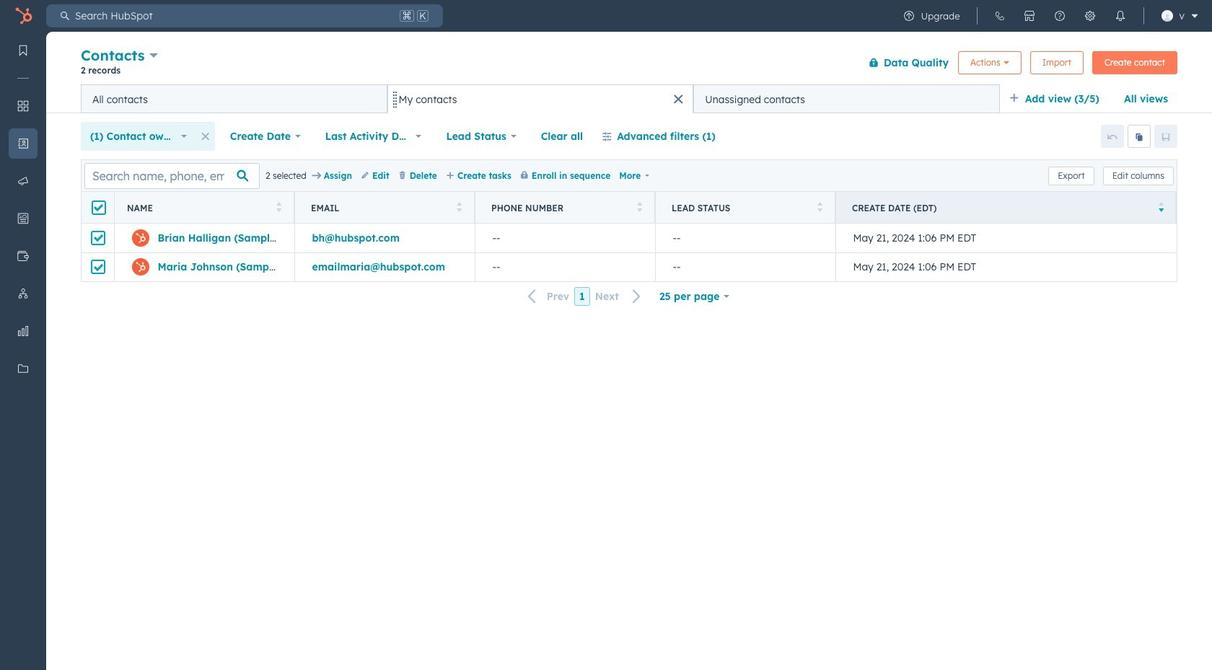 Task type: vqa. For each thing, say whether or not it's contained in the screenshot.
Help image
yes



Task type: locate. For each thing, give the bounding box(es) containing it.
settings image
[[1085, 10, 1097, 22]]

Search HubSpot search field
[[69, 4, 397, 27]]

help image
[[1055, 10, 1066, 22]]

1 horizontal spatial press to sort. image
[[817, 202, 823, 212]]

4 press to sort. element from the left
[[817, 202, 823, 214]]

marketplaces image
[[1025, 10, 1036, 22]]

1 horizontal spatial press to sort. image
[[637, 202, 642, 212]]

0 horizontal spatial press to sort. image
[[276, 202, 282, 212]]

jacob rogers image
[[1162, 10, 1174, 22]]

banner
[[81, 44, 1178, 84]]

pagination navigation
[[520, 287, 650, 306]]

menu
[[895, 0, 1204, 32], [0, 32, 46, 634]]

2 press to sort. image from the left
[[637, 202, 642, 212]]

press to sort. element
[[276, 202, 282, 214], [457, 202, 462, 214], [637, 202, 642, 214], [817, 202, 823, 214]]

1 press to sort. image from the left
[[276, 202, 282, 212]]

press to sort. image
[[457, 202, 462, 212], [817, 202, 823, 212]]

press to sort. image
[[276, 202, 282, 212], [637, 202, 642, 212]]

notifications image
[[1116, 10, 1127, 22]]

0 horizontal spatial press to sort. image
[[457, 202, 462, 212]]

press to sort. image for 2nd press to sort. element from right
[[637, 202, 642, 212]]

1 horizontal spatial menu
[[895, 0, 1204, 32]]



Task type: describe. For each thing, give the bounding box(es) containing it.
0 horizontal spatial menu
[[0, 32, 46, 634]]

bookmarks primary navigation item image
[[17, 45, 29, 56]]

2 press to sort. image from the left
[[817, 202, 823, 212]]

descending sort. press to sort ascending. image
[[1159, 202, 1164, 212]]

1 press to sort. element from the left
[[276, 202, 282, 214]]

2 press to sort. element from the left
[[457, 202, 462, 214]]

1 press to sort. image from the left
[[457, 202, 462, 212]]

3 press to sort. element from the left
[[637, 202, 642, 214]]

Search name, phone, email addresses, or company search field
[[84, 163, 260, 189]]

descending sort. press to sort ascending. element
[[1159, 202, 1164, 214]]

press to sort. image for 1st press to sort. element
[[276, 202, 282, 212]]



